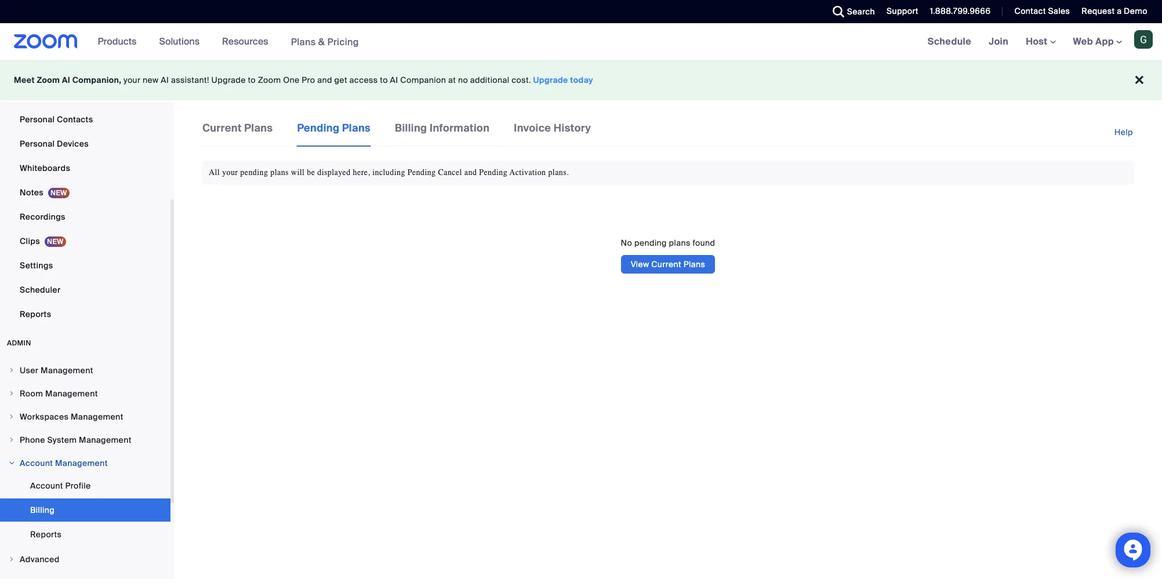 Task type: vqa. For each thing, say whether or not it's contained in the screenshot.
ACCOUNT PROFILE
yes



Task type: locate. For each thing, give the bounding box(es) containing it.
1 personal from the top
[[20, 114, 55, 125]]

management up room management
[[41, 366, 93, 376]]

clips link
[[0, 230, 171, 253]]

0 vertical spatial billing
[[395, 121, 427, 135]]

right image for workspaces management
[[8, 414, 15, 421]]

1 horizontal spatial ai
[[161, 75, 169, 85]]

ai left companion
[[390, 75, 398, 85]]

pending
[[297, 121, 340, 135], [408, 168, 436, 177], [479, 168, 508, 177]]

4 right image from the top
[[8, 460, 15, 467]]

right image inside advanced menu item
[[8, 556, 15, 563]]

reports inside personal menu "menu"
[[20, 309, 51, 320]]

admin
[[7, 339, 31, 348]]

invoice history link
[[514, 121, 592, 145]]

2 reports link from the top
[[0, 523, 171, 547]]

right image
[[8, 390, 15, 397], [8, 556, 15, 563]]

workspaces management menu item
[[0, 406, 171, 428]]

all your pending plans will be displayed here, including pending cancel and pending activation plans.
[[209, 168, 569, 177]]

current down no pending plans found
[[652, 259, 682, 270]]

account up account profile
[[20, 458, 53, 469]]

2 right image from the top
[[8, 414, 15, 421]]

upgrade
[[211, 75, 246, 85], [534, 75, 568, 85]]

1 vertical spatial phone
[[20, 435, 45, 446]]

2 phone from the top
[[20, 435, 45, 446]]

right image for user management
[[8, 367, 15, 374]]

billing information link
[[395, 121, 490, 145]]

reports for second 'reports' 'link' from the top of the side navigation 'navigation'
[[30, 530, 62, 540]]

1 vertical spatial account
[[30, 481, 63, 491]]

current
[[202, 121, 242, 135], [652, 259, 682, 270]]

1.888.799.9666
[[931, 6, 991, 16]]

view current plans
[[631, 259, 706, 270]]

1 horizontal spatial pending
[[635, 238, 667, 248]]

meet zoom ai companion, footer
[[0, 60, 1163, 100]]

1 right image from the top
[[8, 367, 15, 374]]

search button
[[824, 0, 878, 23]]

0 vertical spatial reports
[[20, 309, 51, 320]]

0 horizontal spatial your
[[124, 75, 141, 85]]

personal menu menu
[[0, 0, 171, 327]]

including
[[373, 168, 405, 177]]

plans left found
[[669, 238, 691, 248]]

your right all
[[222, 168, 238, 177]]

right image left room
[[8, 390, 15, 397]]

account management
[[20, 458, 108, 469]]

zoom right meet
[[37, 75, 60, 85]]

0 vertical spatial current
[[202, 121, 242, 135]]

reports link down billing link
[[0, 523, 171, 547]]

0 horizontal spatial billing
[[30, 505, 55, 516]]

to right access
[[380, 75, 388, 85]]

account management menu item
[[0, 453, 171, 475]]

pending left cancel
[[408, 168, 436, 177]]

plans.
[[549, 168, 569, 177]]

plans & pricing link
[[291, 36, 359, 48], [291, 36, 359, 48]]

0 horizontal spatial ai
[[62, 75, 70, 85]]

banner
[[0, 23, 1163, 61]]

and right cancel
[[465, 168, 477, 177]]

plans left will
[[271, 168, 289, 177]]

2 zoom from the left
[[258, 75, 281, 85]]

management up profile
[[55, 458, 108, 469]]

1 horizontal spatial to
[[380, 75, 388, 85]]

ai left companion,
[[62, 75, 70, 85]]

0 horizontal spatial upgrade
[[211, 75, 246, 85]]

right image left advanced
[[8, 556, 15, 563]]

management for user management
[[41, 366, 93, 376]]

pending up view
[[635, 238, 667, 248]]

2 horizontal spatial ai
[[390, 75, 398, 85]]

0 horizontal spatial zoom
[[37, 75, 60, 85]]

1.888.799.9666 button
[[922, 0, 994, 23], [931, 6, 991, 16]]

reports inside account management menu
[[30, 530, 62, 540]]

join
[[989, 35, 1009, 48]]

1 reports link from the top
[[0, 303, 171, 326]]

plans inside current plans 'link'
[[244, 121, 273, 135]]

&
[[318, 36, 325, 48]]

activation
[[510, 168, 546, 177]]

and left get
[[317, 75, 332, 85]]

invoice history
[[514, 121, 591, 135]]

0 vertical spatial reports link
[[0, 303, 171, 326]]

request a demo link
[[1074, 0, 1163, 23], [1082, 6, 1148, 16]]

right image inside account management menu item
[[8, 460, 15, 467]]

reports up advanced
[[30, 530, 62, 540]]

information
[[430, 121, 490, 135]]

admin menu menu
[[0, 360, 171, 572]]

management for workspaces management
[[71, 412, 123, 422]]

2 upgrade from the left
[[534, 75, 568, 85]]

user
[[20, 366, 39, 376]]

1 right image from the top
[[8, 390, 15, 397]]

phone down meet
[[20, 90, 45, 100]]

phone down workspaces
[[20, 435, 45, 446]]

0 vertical spatial plans
[[271, 168, 289, 177]]

right image left user
[[8, 367, 15, 374]]

1 vertical spatial and
[[465, 168, 477, 177]]

1 horizontal spatial and
[[465, 168, 477, 177]]

contact
[[1015, 6, 1047, 16]]

0 vertical spatial account
[[20, 458, 53, 469]]

pending plans
[[297, 121, 371, 135]]

management down the room management menu item
[[71, 412, 123, 422]]

your left new
[[124, 75, 141, 85]]

phone inside phone system management menu item
[[20, 435, 45, 446]]

0 horizontal spatial and
[[317, 75, 332, 85]]

1 horizontal spatial upgrade
[[534, 75, 568, 85]]

0 horizontal spatial to
[[248, 75, 256, 85]]

0 horizontal spatial pending
[[240, 168, 268, 177]]

personal devices
[[20, 139, 89, 149]]

support link
[[878, 0, 922, 23], [887, 6, 919, 16]]

phone
[[20, 90, 45, 100], [20, 435, 45, 446]]

reports link
[[0, 303, 171, 326], [0, 523, 171, 547]]

reports down scheduler
[[20, 309, 51, 320]]

account
[[20, 458, 53, 469], [30, 481, 63, 491]]

right image inside phone system management menu item
[[8, 437, 15, 444]]

web
[[1074, 35, 1094, 48]]

1 horizontal spatial your
[[222, 168, 238, 177]]

to
[[248, 75, 256, 85], [380, 75, 388, 85]]

personal up personal devices
[[20, 114, 55, 125]]

0 vertical spatial and
[[317, 75, 332, 85]]

phone inside the "phone" link
[[20, 90, 45, 100]]

management up workspaces management
[[45, 389, 98, 399]]

upgrade right cost.
[[534, 75, 568, 85]]

right image for room management
[[8, 390, 15, 397]]

current inside 'link'
[[202, 121, 242, 135]]

pending plans link
[[297, 121, 371, 147]]

your
[[124, 75, 141, 85], [222, 168, 238, 177]]

cost.
[[512, 75, 531, 85]]

1 vertical spatial billing
[[30, 505, 55, 516]]

1 vertical spatial reports
[[30, 530, 62, 540]]

personal up whiteboards
[[20, 139, 55, 149]]

current up all
[[202, 121, 242, 135]]

0 vertical spatial right image
[[8, 390, 15, 397]]

web app
[[1074, 35, 1115, 48]]

pending left activation
[[479, 168, 508, 177]]

personal inside "link"
[[20, 114, 55, 125]]

host button
[[1026, 35, 1056, 48]]

3 right image from the top
[[8, 437, 15, 444]]

account down the account management
[[30, 481, 63, 491]]

ai
[[62, 75, 70, 85], [161, 75, 169, 85], [390, 75, 398, 85]]

billing for billing
[[30, 505, 55, 516]]

billing down account profile
[[30, 505, 55, 516]]

right image left workspaces
[[8, 414, 15, 421]]

advanced menu item
[[0, 549, 171, 571]]

0 vertical spatial your
[[124, 75, 141, 85]]

0 horizontal spatial current
[[202, 121, 242, 135]]

product information navigation
[[89, 23, 368, 61]]

right image left the account management
[[8, 460, 15, 467]]

additional
[[470, 75, 510, 85]]

2 right image from the top
[[8, 556, 15, 563]]

solutions button
[[159, 23, 205, 60]]

0 vertical spatial phone
[[20, 90, 45, 100]]

phone for phone
[[20, 90, 45, 100]]

1 horizontal spatial current
[[652, 259, 682, 270]]

room management
[[20, 389, 98, 399]]

1 to from the left
[[248, 75, 256, 85]]

3 ai from the left
[[390, 75, 398, 85]]

right image
[[8, 367, 15, 374], [8, 414, 15, 421], [8, 437, 15, 444], [8, 460, 15, 467]]

profile
[[65, 481, 91, 491]]

notes
[[20, 187, 44, 198]]

cancel
[[438, 168, 462, 177]]

1 vertical spatial reports link
[[0, 523, 171, 547]]

pending up be
[[297, 121, 340, 135]]

1 phone from the top
[[20, 90, 45, 100]]

current plans
[[202, 121, 273, 135]]

management for account management
[[55, 458, 108, 469]]

contact sales link
[[1006, 0, 1074, 23], [1015, 6, 1071, 16]]

request a demo
[[1082, 6, 1148, 16]]

0 vertical spatial personal
[[20, 114, 55, 125]]

and inside meet zoom ai companion, footer
[[317, 75, 332, 85]]

management for room management
[[45, 389, 98, 399]]

management inside menu item
[[71, 412, 123, 422]]

right image inside workspaces management menu item
[[8, 414, 15, 421]]

1 horizontal spatial zoom
[[258, 75, 281, 85]]

pending
[[240, 168, 268, 177], [635, 238, 667, 248]]

account inside 'link'
[[30, 481, 63, 491]]

phone link
[[0, 84, 171, 107]]

notes link
[[0, 181, 171, 204]]

billing left information
[[395, 121, 427, 135]]

1 vertical spatial personal
[[20, 139, 55, 149]]

billing for billing information
[[395, 121, 427, 135]]

products
[[98, 35, 137, 48]]

pro
[[302, 75, 315, 85]]

1 horizontal spatial billing
[[395, 121, 427, 135]]

to down resources dropdown button
[[248, 75, 256, 85]]

clips
[[20, 236, 40, 247]]

account inside menu item
[[20, 458, 53, 469]]

1 horizontal spatial plans
[[669, 238, 691, 248]]

pending right all
[[240, 168, 268, 177]]

billing inside billing information link
[[395, 121, 427, 135]]

right image inside the room management menu item
[[8, 390, 15, 397]]

upgrade down product information "navigation"
[[211, 75, 246, 85]]

plans
[[271, 168, 289, 177], [669, 238, 691, 248]]

ai right new
[[161, 75, 169, 85]]

0 horizontal spatial plans
[[271, 168, 289, 177]]

right image inside user management menu item
[[8, 367, 15, 374]]

billing inside billing link
[[30, 505, 55, 516]]

2 personal from the top
[[20, 139, 55, 149]]

account management menu
[[0, 475, 171, 548]]

access
[[350, 75, 378, 85]]

right image for account management
[[8, 460, 15, 467]]

zoom left one
[[258, 75, 281, 85]]

1 vertical spatial your
[[222, 168, 238, 177]]

right image left system
[[8, 437, 15, 444]]

personal devices link
[[0, 132, 171, 155]]

main content main content
[[174, 102, 1163, 580]]

reports link down scheduler 'link' at the left of page
[[0, 303, 171, 326]]

1 vertical spatial right image
[[8, 556, 15, 563]]

workspaces
[[20, 412, 69, 422]]



Task type: describe. For each thing, give the bounding box(es) containing it.
pricing
[[328, 36, 359, 48]]

settings link
[[0, 254, 171, 277]]

support
[[887, 6, 919, 16]]

no
[[621, 238, 633, 248]]

personal contacts link
[[0, 108, 171, 131]]

system
[[47, 435, 77, 446]]

meet
[[14, 75, 35, 85]]

user management menu item
[[0, 360, 171, 382]]

all
[[209, 168, 220, 177]]

phone system management menu item
[[0, 429, 171, 451]]

plans inside product information "navigation"
[[291, 36, 316, 48]]

request
[[1082, 6, 1115, 16]]

scheduler link
[[0, 278, 171, 302]]

be
[[307, 168, 315, 177]]

demo
[[1124, 6, 1148, 16]]

meetings navigation
[[919, 23, 1163, 61]]

account profile
[[30, 481, 91, 491]]

personal for personal devices
[[20, 139, 55, 149]]

view current plans link
[[621, 255, 716, 274]]

1 vertical spatial pending
[[635, 238, 667, 248]]

2 ai from the left
[[161, 75, 169, 85]]

app
[[1096, 35, 1115, 48]]

a
[[1118, 6, 1122, 16]]

contacts
[[57, 114, 93, 125]]

account for account management
[[20, 458, 53, 469]]

products button
[[98, 23, 142, 60]]

1 vertical spatial current
[[652, 259, 682, 270]]

plans & pricing
[[291, 36, 359, 48]]

help link
[[1115, 121, 1135, 144]]

recordings link
[[0, 205, 171, 229]]

recordings
[[20, 212, 65, 222]]

here,
[[353, 168, 370, 177]]

no
[[458, 75, 468, 85]]

resources
[[222, 35, 268, 48]]

your inside main content main content
[[222, 168, 238, 177]]

upgrade today link
[[534, 75, 594, 85]]

1 zoom from the left
[[37, 75, 60, 85]]

advanced
[[20, 555, 60, 565]]

scheduler
[[20, 285, 61, 295]]

whiteboards link
[[0, 157, 171, 180]]

companion
[[400, 75, 446, 85]]

schedule
[[928, 35, 972, 48]]

displayed
[[317, 168, 351, 177]]

phone system management
[[20, 435, 132, 446]]

room
[[20, 389, 43, 399]]

account profile link
[[0, 475, 171, 498]]

right image for phone system management
[[8, 437, 15, 444]]

join link
[[981, 23, 1018, 60]]

resources button
[[222, 23, 274, 60]]

schedule link
[[919, 23, 981, 60]]

found
[[693, 238, 716, 248]]

and inside main content main content
[[465, 168, 477, 177]]

zoom logo image
[[14, 34, 78, 49]]

plans inside the view current plans link
[[684, 259, 706, 270]]

0 vertical spatial pending
[[240, 168, 268, 177]]

whiteboards
[[20, 163, 70, 173]]

sales
[[1049, 6, 1071, 16]]

new
[[143, 75, 159, 85]]

host
[[1026, 35, 1050, 48]]

1 upgrade from the left
[[211, 75, 246, 85]]

one
[[283, 75, 300, 85]]

2 to from the left
[[380, 75, 388, 85]]

account for account profile
[[30, 481, 63, 491]]

2 horizontal spatial pending
[[479, 168, 508, 177]]

1 horizontal spatial pending
[[408, 168, 436, 177]]

invoice
[[514, 121, 551, 135]]

devices
[[57, 139, 89, 149]]

search
[[848, 6, 876, 17]]

plans inside 'pending plans' link
[[342, 121, 371, 135]]

your inside meet zoom ai companion, footer
[[124, 75, 141, 85]]

get
[[335, 75, 347, 85]]

user management
[[20, 366, 93, 376]]

today
[[571, 75, 594, 85]]

at
[[448, 75, 456, 85]]

current plans link
[[202, 121, 274, 145]]

help
[[1115, 127, 1134, 138]]

side navigation navigation
[[0, 0, 174, 580]]

billing information
[[395, 121, 490, 135]]

contact sales
[[1015, 6, 1071, 16]]

personal for personal contacts
[[20, 114, 55, 125]]

solutions
[[159, 35, 200, 48]]

1 ai from the left
[[62, 75, 70, 85]]

history
[[554, 121, 591, 135]]

assistant!
[[171, 75, 209, 85]]

billing link
[[0, 499, 171, 522]]

meet zoom ai companion, your new ai assistant! upgrade to zoom one pro and get access to ai companion at no additional cost. upgrade today
[[14, 75, 594, 85]]

reports for 2nd 'reports' 'link' from the bottom of the side navigation 'navigation'
[[20, 309, 51, 320]]

banner containing products
[[0, 23, 1163, 61]]

profile picture image
[[1135, 30, 1153, 49]]

1 vertical spatial plans
[[669, 238, 691, 248]]

0 horizontal spatial pending
[[297, 121, 340, 135]]

room management menu item
[[0, 383, 171, 405]]

view
[[631, 259, 650, 270]]

will
[[291, 168, 305, 177]]

no pending plans found
[[621, 238, 716, 248]]

web app button
[[1074, 35, 1123, 48]]

right image for advanced
[[8, 556, 15, 563]]

settings
[[20, 261, 53, 271]]

phone for phone system management
[[20, 435, 45, 446]]

workspaces management
[[20, 412, 123, 422]]

personal contacts
[[20, 114, 93, 125]]

management up account management menu item
[[79, 435, 132, 446]]



